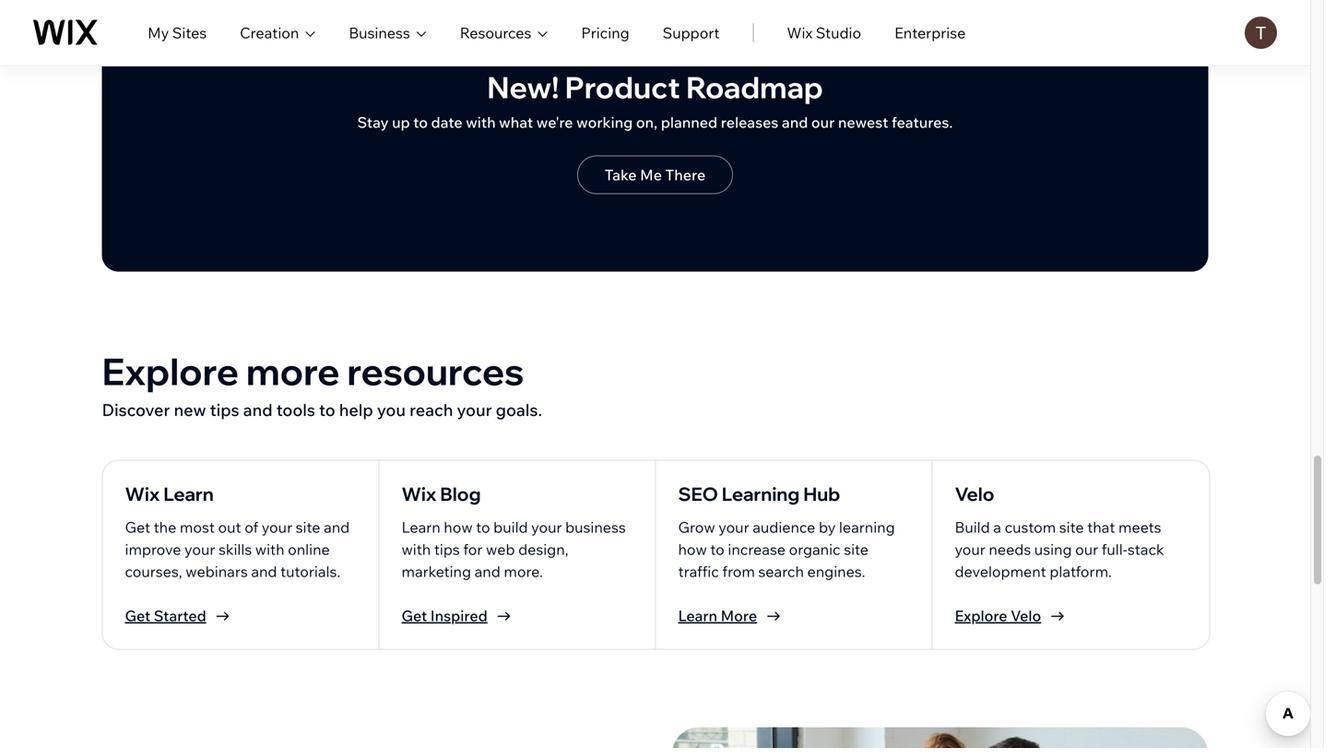 Task type: describe. For each thing, give the bounding box(es) containing it.
with inside learn how to build your business with tips for web design, marketing and more.
[[402, 540, 431, 559]]

there
[[666, 166, 706, 184]]

seo
[[679, 482, 719, 506]]

business button
[[349, 22, 427, 44]]

your inside grow your audience by learning how to increase organic site traffic from search engines.
[[719, 518, 750, 536]]

working
[[577, 113, 633, 131]]

using
[[1035, 540, 1072, 559]]

tools
[[276, 399, 315, 420]]

grow
[[679, 518, 716, 536]]

my
[[148, 24, 169, 42]]

and inside explore more resources discover new tips and tools to help you reach your goals.
[[243, 399, 273, 420]]

goals.
[[496, 399, 542, 420]]

wix for wix learn
[[125, 482, 160, 506]]

new!
[[487, 68, 559, 106]]

your inside build a custom site that meets your needs using our full-stack development platform.
[[955, 540, 986, 559]]

your inside learn how to build your business with tips for web design, marketing and more.
[[532, 518, 562, 536]]

take me there
[[605, 166, 706, 184]]

0 vertical spatial velo
[[955, 482, 995, 506]]

get for wix learn
[[125, 607, 151, 625]]

resources button
[[460, 22, 548, 44]]

profile image image
[[1245, 17, 1278, 49]]

hub
[[804, 482, 841, 506]]

more
[[721, 607, 757, 625]]

get the most out of your site and improve your skills with online courses, webinars and tutorials.
[[125, 518, 350, 581]]

learn more
[[679, 607, 757, 625]]

resources
[[347, 348, 524, 394]]

we're
[[537, 113, 573, 131]]

get inspired link
[[402, 605, 515, 627]]

design,
[[519, 540, 569, 559]]

courses,
[[125, 562, 182, 581]]

seo learning hub
[[679, 482, 841, 506]]

site inside grow your audience by learning how to increase organic site traffic from search engines.
[[844, 540, 869, 559]]

studio
[[816, 24, 862, 42]]

you
[[377, 399, 406, 420]]

business
[[566, 518, 626, 536]]

build
[[494, 518, 528, 536]]

product
[[565, 68, 681, 106]]

explore velo
[[955, 607, 1042, 625]]

discover
[[102, 399, 170, 420]]

roadmap
[[686, 68, 824, 106]]

enterprise link
[[895, 22, 966, 44]]

newest
[[838, 113, 889, 131]]

and inside learn how to build your business with tips for web design, marketing and more.
[[475, 562, 501, 581]]

tips inside learn how to build your business with tips for web design, marketing and more.
[[434, 540, 460, 559]]

our inside new! product roadmap stay up to date with what we're working on, planned releases and our newest features.
[[812, 113, 835, 131]]

inspired
[[431, 607, 488, 625]]

to inside new! product roadmap stay up to date with what we're working on, planned releases and our newest features.
[[414, 113, 428, 131]]

with inside new! product roadmap stay up to date with what we're working on, planned releases and our newest features.
[[466, 113, 496, 131]]

help
[[339, 399, 373, 420]]

blog
[[440, 482, 481, 506]]

take
[[605, 166, 637, 184]]

stay
[[358, 113, 389, 131]]

full-
[[1102, 540, 1128, 559]]

marketing
[[402, 562, 471, 581]]

site inside 'get the most out of your site and improve your skills with online courses, webinars and tutorials.'
[[296, 518, 321, 536]]

build
[[955, 518, 991, 536]]

seo learning hub link
[[679, 481, 841, 507]]

that
[[1088, 518, 1116, 536]]

new
[[174, 399, 206, 420]]

business
[[349, 24, 410, 42]]

by
[[819, 518, 836, 536]]

search
[[759, 562, 804, 581]]

get for wix blog
[[402, 607, 427, 625]]

platform.
[[1050, 562, 1112, 581]]

creation
[[240, 24, 299, 42]]

to inside learn how to build your business with tips for web design, marketing and more.
[[476, 518, 490, 536]]

of
[[245, 518, 258, 536]]

explore velo link
[[955, 605, 1069, 627]]

how inside grow your audience by learning how to increase organic site traffic from search engines.
[[679, 540, 707, 559]]

most
[[180, 518, 215, 536]]

web
[[486, 540, 515, 559]]

me
[[640, 166, 662, 184]]

your right of at the bottom of the page
[[262, 518, 293, 536]]

learn for learn more
[[679, 607, 718, 625]]

the
[[154, 518, 177, 536]]



Task type: vqa. For each thing, say whether or not it's contained in the screenshot.
Portfolio Website link
no



Task type: locate. For each thing, give the bounding box(es) containing it.
wix
[[787, 24, 813, 42], [125, 482, 160, 506], [402, 482, 437, 506]]

my sites
[[148, 24, 207, 42]]

out
[[218, 518, 241, 536]]

sites
[[172, 24, 207, 42]]

how inside learn how to build your business with tips for web design, marketing and more.
[[444, 518, 473, 536]]

engines.
[[808, 562, 866, 581]]

tutorials.
[[281, 562, 341, 581]]

get up the improve
[[125, 518, 150, 536]]

1 horizontal spatial with
[[402, 540, 431, 559]]

more.
[[504, 562, 543, 581]]

our up platform.
[[1076, 540, 1099, 559]]

releases
[[721, 113, 779, 131]]

how down grow
[[679, 540, 707, 559]]

learn left more
[[679, 607, 718, 625]]

support link
[[663, 22, 720, 44]]

0 vertical spatial how
[[444, 518, 473, 536]]

1 horizontal spatial velo
[[1011, 607, 1042, 625]]

with up marketing
[[402, 540, 431, 559]]

0 horizontal spatial how
[[444, 518, 473, 536]]

webinars
[[186, 562, 248, 581]]

how
[[444, 518, 473, 536], [679, 540, 707, 559]]

your down the build
[[955, 540, 986, 559]]

2 horizontal spatial site
[[1060, 518, 1085, 536]]

learn for learn how to build your business with tips for web design, marketing and more.
[[402, 518, 441, 536]]

how up the for at left
[[444, 518, 473, 536]]

up
[[392, 113, 410, 131]]

0 vertical spatial tips
[[210, 399, 239, 420]]

to up traffic
[[711, 540, 725, 559]]

0 horizontal spatial velo
[[955, 482, 995, 506]]

explore inside explore more resources discover new tips and tools to help you reach your goals.
[[102, 348, 239, 394]]

1 horizontal spatial site
[[844, 540, 869, 559]]

resources
[[460, 24, 532, 42]]

tips up marketing
[[434, 540, 460, 559]]

your down most
[[185, 540, 215, 559]]

to right up
[[414, 113, 428, 131]]

to inside explore more resources discover new tips and tools to help you reach your goals.
[[319, 399, 335, 420]]

wix learn
[[125, 482, 214, 506]]

site inside build a custom site that meets your needs using our full-stack development platform.
[[1060, 518, 1085, 536]]

a
[[994, 518, 1002, 536]]

meets
[[1119, 518, 1162, 536]]

our inside build a custom site that meets your needs using our full-stack development platform.
[[1076, 540, 1099, 559]]

explore more resources discover new tips and tools to help you reach your goals.
[[102, 348, 542, 420]]

custom
[[1005, 518, 1056, 536]]

0 horizontal spatial site
[[296, 518, 321, 536]]

planned
[[661, 113, 718, 131]]

1 horizontal spatial explore
[[955, 607, 1008, 625]]

creation button
[[240, 22, 316, 44]]

tips right the new
[[210, 399, 239, 420]]

from
[[723, 562, 755, 581]]

learn inside learn how to build your business with tips for web design, marketing and more.
[[402, 518, 441, 536]]

wix for wix studio
[[787, 24, 813, 42]]

organic
[[789, 540, 841, 559]]

0 horizontal spatial with
[[255, 540, 285, 559]]

2 horizontal spatial learn
[[679, 607, 718, 625]]

traffic
[[679, 562, 719, 581]]

get started link
[[125, 605, 234, 627]]

your up design,
[[532, 518, 562, 536]]

learn down wix blog
[[402, 518, 441, 536]]

0 horizontal spatial learn
[[164, 482, 214, 506]]

0 horizontal spatial wix
[[125, 482, 160, 506]]

get left started
[[125, 607, 151, 625]]

with down of at the bottom of the page
[[255, 540, 285, 559]]

learning
[[839, 518, 895, 536]]

1 horizontal spatial wix
[[402, 482, 437, 506]]

1 horizontal spatial tips
[[434, 540, 460, 559]]

enterprise
[[895, 24, 966, 42]]

audience
[[753, 518, 816, 536]]

tips inside explore more resources discover new tips and tools to help you reach your goals.
[[210, 399, 239, 420]]

wix left blog
[[402, 482, 437, 506]]

your up increase
[[719, 518, 750, 536]]

1 vertical spatial velo
[[1011, 607, 1042, 625]]

your
[[457, 399, 492, 420], [262, 518, 293, 536], [532, 518, 562, 536], [719, 518, 750, 536], [185, 540, 215, 559], [955, 540, 986, 559]]

explore for more
[[102, 348, 239, 394]]

and down web
[[475, 562, 501, 581]]

pricing
[[582, 24, 630, 42]]

pricing link
[[582, 22, 630, 44]]

development
[[955, 562, 1047, 581]]

our
[[812, 113, 835, 131], [1076, 540, 1099, 559]]

to up the for at left
[[476, 518, 490, 536]]

velo down development
[[1011, 607, 1042, 625]]

learn more link
[[679, 605, 785, 627]]

get inside 'get the most out of your site and improve your skills with online courses, webinars and tutorials.'
[[125, 518, 150, 536]]

get started
[[125, 607, 206, 625]]

0 vertical spatial our
[[812, 113, 835, 131]]

more
[[246, 348, 340, 394]]

1 horizontal spatial how
[[679, 540, 707, 559]]

1 horizontal spatial our
[[1076, 540, 1099, 559]]

0 vertical spatial explore
[[102, 348, 239, 394]]

get left inspired
[[402, 607, 427, 625]]

with right "date"
[[466, 113, 496, 131]]

wix inside wix learn link
[[125, 482, 160, 506]]

2 vertical spatial learn
[[679, 607, 718, 625]]

your right reach
[[457, 399, 492, 420]]

explore
[[102, 348, 239, 394], [955, 607, 1008, 625]]

wix blog
[[402, 482, 481, 506]]

to inside grow your audience by learning how to increase organic site traffic from search engines.
[[711, 540, 725, 559]]

1 vertical spatial our
[[1076, 540, 1099, 559]]

learn how to build your business with tips for web design, marketing and more.
[[402, 518, 626, 581]]

what
[[499, 113, 533, 131]]

0 horizontal spatial our
[[812, 113, 835, 131]]

new! product roadmap stay up to date with what we're working on, planned releases and our newest features.
[[358, 68, 953, 131]]

wix for wix blog
[[402, 482, 437, 506]]

2 horizontal spatial with
[[466, 113, 496, 131]]

support
[[663, 24, 720, 42]]

with inside 'get the most out of your site and improve your skills with online courses, webinars and tutorials.'
[[255, 540, 285, 559]]

skills
[[219, 540, 252, 559]]

wix studio
[[787, 24, 862, 42]]

2 horizontal spatial wix
[[787, 24, 813, 42]]

1 vertical spatial tips
[[434, 540, 460, 559]]

0 horizontal spatial explore
[[102, 348, 239, 394]]

wix up the
[[125, 482, 160, 506]]

learn up most
[[164, 482, 214, 506]]

wix inside wix blog link
[[402, 482, 437, 506]]

online
[[288, 540, 330, 559]]

1 vertical spatial how
[[679, 540, 707, 559]]

my sites link
[[148, 22, 207, 44]]

and inside new! product roadmap stay up to date with what we're working on, planned releases and our newest features.
[[782, 113, 808, 131]]

and down "skills"
[[251, 562, 277, 581]]

get inspired
[[402, 607, 488, 625]]

reach
[[410, 399, 453, 420]]

0 horizontal spatial tips
[[210, 399, 239, 420]]

with
[[466, 113, 496, 131], [255, 540, 285, 559], [402, 540, 431, 559]]

and up online
[[324, 518, 350, 536]]

grow your audience by learning how to increase organic site traffic from search engines.
[[679, 518, 895, 581]]

build a custom site that meets your needs using our full-stack development platform.
[[955, 518, 1165, 581]]

site down learning
[[844, 540, 869, 559]]

wix studio link
[[787, 22, 862, 44]]

wix blog link
[[402, 481, 481, 507]]

needs
[[989, 540, 1032, 559]]

explore for velo
[[955, 607, 1008, 625]]

woman and man looking at a laptop and smiling. image
[[672, 727, 1209, 748]]

and left tools on the left bottom of the page
[[243, 399, 273, 420]]

features.
[[892, 113, 953, 131]]

and
[[782, 113, 808, 131], [243, 399, 273, 420], [324, 518, 350, 536], [251, 562, 277, 581], [475, 562, 501, 581]]

learn
[[164, 482, 214, 506], [402, 518, 441, 536], [679, 607, 718, 625]]

wix inside wix studio link
[[787, 24, 813, 42]]

date
[[431, 113, 463, 131]]

explore down development
[[955, 607, 1008, 625]]

tips
[[210, 399, 239, 420], [434, 540, 460, 559]]

stack
[[1128, 540, 1165, 559]]

1 horizontal spatial learn
[[402, 518, 441, 536]]

take me there link
[[577, 155, 734, 194]]

wix left "studio"
[[787, 24, 813, 42]]

1 vertical spatial learn
[[402, 518, 441, 536]]

on,
[[636, 113, 658, 131]]

site
[[296, 518, 321, 536], [1060, 518, 1085, 536], [844, 540, 869, 559]]

velo up the build
[[955, 482, 995, 506]]

to
[[414, 113, 428, 131], [319, 399, 335, 420], [476, 518, 490, 536], [711, 540, 725, 559]]

0 vertical spatial learn
[[164, 482, 214, 506]]

for
[[463, 540, 483, 559]]

site up online
[[296, 518, 321, 536]]

increase
[[728, 540, 786, 559]]

your inside explore more resources discover new tips and tools to help you reach your goals.
[[457, 399, 492, 420]]

and right releases
[[782, 113, 808, 131]]

explore up the new
[[102, 348, 239, 394]]

to left "help"
[[319, 399, 335, 420]]

started
[[154, 607, 206, 625]]

1 vertical spatial explore
[[955, 607, 1008, 625]]

our left newest
[[812, 113, 835, 131]]

site up using
[[1060, 518, 1085, 536]]



